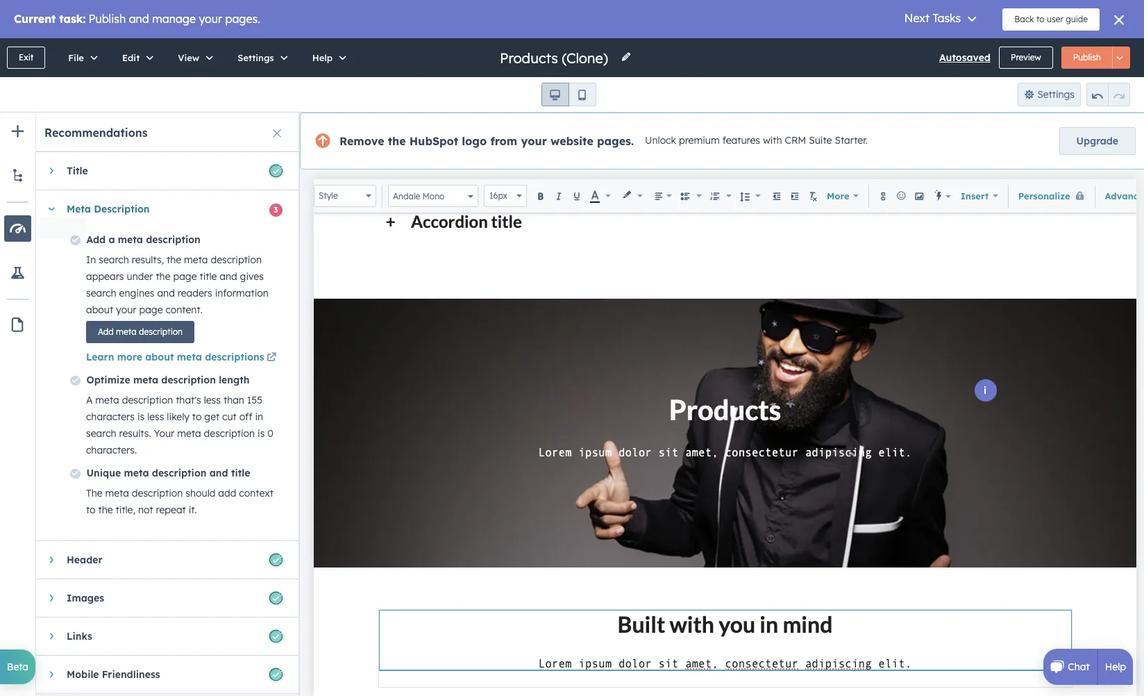Task type: vqa. For each thing, say whether or not it's contained in the screenshot.
caret icon inside Blog dropdown button
no



Task type: locate. For each thing, give the bounding box(es) containing it.
0 horizontal spatial your
[[116, 304, 137, 316]]

caret image inside 'title' dropdown button
[[50, 167, 53, 175]]

your inside in search results, the meta description appears under the page title and gives search engines and readers information about your page content.
[[116, 304, 137, 316]]

your
[[521, 134, 547, 148], [116, 304, 137, 316]]

1 vertical spatial about
[[145, 351, 174, 363]]

0 horizontal spatial title
[[200, 270, 217, 283]]

None field
[[499, 48, 613, 67]]

recommendations
[[44, 126, 148, 140]]

exit
[[19, 52, 33, 63]]

0 horizontal spatial is
[[137, 411, 145, 423]]

mobile friendliness button
[[36, 656, 285, 693]]

1 horizontal spatial page
[[173, 270, 197, 283]]

less up your
[[147, 411, 164, 423]]

and up information
[[220, 270, 237, 283]]

add inside button
[[98, 327, 114, 337]]

1 horizontal spatial help
[[1106, 661, 1127, 673]]

caret image
[[47, 207, 56, 211], [50, 632, 53, 641], [50, 670, 53, 679]]

2 vertical spatial search
[[86, 427, 116, 440]]

0 horizontal spatial about
[[86, 304, 113, 316]]

title up readers
[[200, 270, 217, 283]]

features
[[723, 134, 761, 147]]

1 vertical spatial title
[[231, 467, 250, 479]]

caret image left title
[[50, 167, 53, 175]]

the
[[388, 134, 406, 148], [167, 254, 181, 266], [156, 270, 171, 283], [98, 504, 113, 516]]

less up get on the bottom of page
[[204, 394, 221, 406]]

0 vertical spatial caret image
[[47, 207, 56, 211]]

description
[[146, 233, 201, 246], [211, 254, 262, 266], [139, 327, 183, 337], [161, 374, 216, 386], [122, 394, 173, 406], [204, 427, 255, 440], [152, 467, 207, 479], [132, 487, 183, 499]]

add
[[86, 233, 106, 246], [98, 327, 114, 337]]

upgrade link
[[1060, 127, 1137, 155]]

1 vertical spatial settings button
[[1018, 83, 1082, 106]]

0 vertical spatial your
[[521, 134, 547, 148]]

engines
[[119, 287, 155, 299]]

page
[[173, 270, 197, 283], [139, 304, 163, 316]]

links
[[67, 630, 92, 643]]

group down publish "group"
[[1087, 83, 1131, 106]]

less
[[204, 394, 221, 406], [147, 411, 164, 423]]

a
[[109, 233, 115, 246]]

page up readers
[[173, 270, 197, 283]]

logo
[[462, 134, 487, 148]]

off
[[239, 411, 253, 423]]

description down cut
[[204, 427, 255, 440]]

1 vertical spatial less
[[147, 411, 164, 423]]

1 horizontal spatial group
[[1087, 83, 1131, 106]]

caret image for meta description
[[47, 207, 56, 211]]

description down optimize meta description length
[[122, 394, 173, 406]]

1 vertical spatial your
[[116, 304, 137, 316]]

under
[[127, 270, 153, 283]]

0 vertical spatial caret image
[[50, 167, 53, 175]]

content.
[[166, 304, 203, 316]]

results,
[[132, 254, 164, 266]]

description
[[94, 203, 150, 215]]

caret image left 'images'
[[50, 594, 53, 602]]

repeat
[[156, 504, 186, 516]]

description up gives at the left top
[[211, 254, 262, 266]]

should
[[186, 487, 216, 499]]

1 horizontal spatial less
[[204, 394, 221, 406]]

the right results,
[[167, 254, 181, 266]]

1 vertical spatial to
[[86, 504, 96, 516]]

unique
[[86, 467, 121, 479]]

to down the the
[[86, 504, 96, 516]]

meta up title,
[[105, 487, 129, 499]]

characters
[[86, 411, 135, 423]]

0 vertical spatial settings
[[238, 52, 274, 63]]

meta up readers
[[184, 254, 208, 266]]

title inside in search results, the meta description appears under the page title and gives search engines and readers information about your page content.
[[200, 270, 217, 283]]

likely
[[167, 411, 190, 423]]

description up learn more about meta descriptions
[[139, 327, 183, 337]]

add
[[218, 487, 236, 499]]

group up website
[[542, 83, 596, 106]]

learn more about meta descriptions link
[[86, 351, 279, 363]]

description up not at the left
[[132, 487, 183, 499]]

1 horizontal spatial to
[[192, 411, 202, 423]]

caret image inside header dropdown button
[[50, 556, 53, 564]]

description inside add meta description button
[[139, 327, 183, 337]]

1 caret image from the top
[[50, 167, 53, 175]]

meta down likely
[[177, 427, 201, 440]]

meta right unique
[[124, 467, 149, 479]]

about inside in search results, the meta description appears under the page title and gives search engines and readers information about your page content.
[[86, 304, 113, 316]]

meta
[[118, 233, 143, 246], [184, 254, 208, 266], [116, 327, 137, 337], [177, 351, 202, 363], [133, 374, 158, 386], [95, 394, 119, 406], [177, 427, 201, 440], [124, 467, 149, 479], [105, 487, 129, 499]]

add a meta description
[[86, 233, 201, 246]]

0 vertical spatial add
[[86, 233, 106, 246]]

length
[[219, 374, 250, 386]]

your down the engines
[[116, 304, 137, 316]]

1 horizontal spatial title
[[231, 467, 250, 479]]

about
[[86, 304, 113, 316], [145, 351, 174, 363]]

view button
[[163, 38, 223, 77]]

add up the learn
[[98, 327, 114, 337]]

caret image inside mobile friendliness "dropdown button"
[[50, 670, 53, 679]]

0 vertical spatial title
[[200, 270, 217, 283]]

0 horizontal spatial help
[[312, 52, 333, 63]]

0 horizontal spatial group
[[542, 83, 596, 106]]

help
[[312, 52, 333, 63], [1106, 661, 1127, 673]]

settings button
[[223, 38, 298, 77], [1018, 83, 1082, 106]]

optimize
[[86, 374, 130, 386]]

characters.
[[86, 444, 137, 456]]

2 vertical spatial caret image
[[50, 594, 53, 602]]

title up add
[[231, 467, 250, 479]]

pages.
[[597, 134, 634, 148]]

0 horizontal spatial less
[[147, 411, 164, 423]]

1 vertical spatial settings
[[1038, 88, 1075, 101]]

caret image inside links dropdown button
[[50, 632, 53, 641]]

3 caret image from the top
[[50, 594, 53, 602]]

description up results,
[[146, 233, 201, 246]]

caret image left links
[[50, 632, 53, 641]]

links button
[[36, 618, 285, 655]]

is left the 0
[[258, 427, 265, 440]]

0 horizontal spatial page
[[139, 304, 163, 316]]

1 vertical spatial caret image
[[50, 556, 53, 564]]

a meta description that's less than 155 characters is less likely to get cut off in search results. your meta description is 0 characters.
[[86, 394, 274, 456]]

is
[[137, 411, 145, 423], [258, 427, 265, 440]]

search down characters
[[86, 427, 116, 440]]

1 horizontal spatial about
[[145, 351, 174, 363]]

meta up optimize meta description length
[[177, 351, 202, 363]]

meta up more
[[116, 327, 137, 337]]

your
[[154, 427, 175, 440]]

meta
[[67, 203, 91, 215]]

add meta description
[[98, 327, 183, 337]]

appears
[[86, 270, 124, 283]]

search up 'appears'
[[99, 254, 129, 266]]

and
[[220, 270, 237, 283], [157, 287, 175, 299], [210, 467, 228, 479]]

settings right the view button
[[238, 52, 274, 63]]

meta down more
[[133, 374, 158, 386]]

help button
[[298, 38, 356, 77]]

1 vertical spatial caret image
[[50, 632, 53, 641]]

in search results, the meta description appears under the page title and gives search engines and readers information about your page content.
[[86, 254, 269, 316]]

view
[[178, 52, 200, 63]]

page down the engines
[[139, 304, 163, 316]]

settings
[[238, 52, 274, 63], [1038, 88, 1075, 101]]

remove
[[340, 134, 385, 148]]

settings down preview button
[[1038, 88, 1075, 101]]

2 vertical spatial caret image
[[50, 670, 53, 679]]

learn
[[86, 351, 114, 363]]

2 caret image from the top
[[50, 556, 53, 564]]

file button
[[54, 38, 108, 77]]

search down 'appears'
[[86, 287, 116, 299]]

caret image for images
[[50, 594, 53, 602]]

1 vertical spatial page
[[139, 304, 163, 316]]

0 vertical spatial about
[[86, 304, 113, 316]]

your right "from"
[[521, 134, 547, 148]]

0 vertical spatial settings button
[[223, 38, 298, 77]]

1 vertical spatial add
[[98, 327, 114, 337]]

hubspot
[[410, 134, 459, 148]]

add for add meta description
[[98, 327, 114, 337]]

caret image inside meta description dropdown button
[[47, 207, 56, 211]]

and up add
[[210, 467, 228, 479]]

caret image for title
[[50, 167, 53, 175]]

group
[[542, 83, 596, 106], [1087, 83, 1131, 106]]

is up results.
[[137, 411, 145, 423]]

link opens in a new window image
[[267, 353, 277, 363], [267, 353, 277, 363]]

about down 'appears'
[[86, 304, 113, 316]]

meta right a
[[118, 233, 143, 246]]

caret image left the meta
[[47, 207, 56, 211]]

meta description
[[67, 203, 150, 215]]

caret image left the "header"
[[50, 556, 53, 564]]

caret image inside images dropdown button
[[50, 594, 53, 602]]

to inside the meta description should add context to the title, not repeat it.
[[86, 504, 96, 516]]

search
[[99, 254, 129, 266], [86, 287, 116, 299], [86, 427, 116, 440]]

0 vertical spatial page
[[173, 270, 197, 283]]

add left a
[[86, 233, 106, 246]]

and up content.
[[157, 287, 175, 299]]

1 vertical spatial is
[[258, 427, 265, 440]]

caret image
[[50, 167, 53, 175], [50, 556, 53, 564], [50, 594, 53, 602]]

to
[[192, 411, 202, 423], [86, 504, 96, 516]]

0 vertical spatial to
[[192, 411, 202, 423]]

0 vertical spatial help
[[312, 52, 333, 63]]

gives
[[240, 270, 264, 283]]

0 horizontal spatial to
[[86, 504, 96, 516]]

the left title,
[[98, 504, 113, 516]]

about up optimize meta description length
[[145, 351, 174, 363]]

title
[[200, 270, 217, 283], [231, 467, 250, 479]]

0 horizontal spatial settings button
[[223, 38, 298, 77]]

caret image left mobile
[[50, 670, 53, 679]]

to left get on the bottom of page
[[192, 411, 202, 423]]



Task type: describe. For each thing, give the bounding box(es) containing it.
0 vertical spatial search
[[99, 254, 129, 266]]

results.
[[119, 427, 151, 440]]

caret image for header
[[50, 556, 53, 564]]

meta up characters
[[95, 394, 119, 406]]

the down results,
[[156, 270, 171, 283]]

publish button
[[1062, 47, 1114, 69]]

get
[[204, 411, 220, 423]]

suite
[[809, 134, 833, 147]]

2 group from the left
[[1087, 83, 1131, 106]]

that's
[[176, 394, 201, 406]]

1 vertical spatial search
[[86, 287, 116, 299]]

from
[[491, 134, 518, 148]]

images
[[67, 592, 104, 604]]

autosaved button
[[940, 49, 991, 66]]

155
[[247, 394, 263, 406]]

preview button
[[1000, 47, 1054, 69]]

upgrade
[[1077, 135, 1119, 147]]

caret image for links
[[50, 632, 53, 641]]

it.
[[189, 504, 197, 516]]

edit button
[[108, 38, 163, 77]]

the right the remove
[[388, 134, 406, 148]]

not
[[138, 504, 153, 516]]

publish group
[[1062, 47, 1131, 69]]

1 horizontal spatial is
[[258, 427, 265, 440]]

0
[[268, 427, 274, 440]]

meta inside in search results, the meta description appears under the page title and gives search engines and readers information about your page content.
[[184, 254, 208, 266]]

the
[[86, 487, 103, 499]]

information
[[215, 287, 269, 299]]

1 horizontal spatial settings button
[[1018, 83, 1082, 106]]

0 vertical spatial less
[[204, 394, 221, 406]]

publish
[[1074, 52, 1102, 63]]

readers
[[178, 287, 212, 299]]

more
[[117, 351, 142, 363]]

the inside the meta description should add context to the title, not repeat it.
[[98, 504, 113, 516]]

unique meta description and title
[[86, 467, 250, 479]]

description up that's
[[161, 374, 216, 386]]

header
[[67, 554, 103, 566]]

description inside the meta description should add context to the title, not repeat it.
[[132, 487, 183, 499]]

exit link
[[7, 47, 45, 69]]

help inside button
[[312, 52, 333, 63]]

unlock premium features with crm suite starter.
[[645, 134, 868, 147]]

search inside a meta description that's less than 155 characters is less likely to get cut off in search results. your meta description is 0 characters.
[[86, 427, 116, 440]]

close image
[[273, 129, 281, 138]]

descriptions
[[205, 351, 264, 363]]

than
[[224, 394, 244, 406]]

1 vertical spatial and
[[157, 287, 175, 299]]

0 vertical spatial and
[[220, 270, 237, 283]]

0 vertical spatial is
[[137, 411, 145, 423]]

meta inside button
[[116, 327, 137, 337]]

images button
[[36, 579, 285, 617]]

in
[[255, 411, 263, 423]]

caret image for mobile friendliness
[[50, 670, 53, 679]]

a
[[86, 394, 93, 406]]

premium
[[679, 134, 720, 147]]

add for add a meta description
[[86, 233, 106, 246]]

starter.
[[835, 134, 868, 147]]

remove the hubspot logo from your website pages.
[[340, 134, 634, 148]]

context
[[239, 487, 274, 499]]

title,
[[116, 504, 135, 516]]

0 horizontal spatial settings
[[238, 52, 274, 63]]

1 horizontal spatial your
[[521, 134, 547, 148]]

learn more about meta descriptions
[[86, 351, 264, 363]]

description up the meta description should add context to the title, not repeat it.
[[152, 467, 207, 479]]

beta
[[7, 661, 29, 673]]

add meta description button
[[86, 321, 195, 343]]

2 vertical spatial and
[[210, 467, 228, 479]]

in
[[86, 254, 96, 266]]

title
[[67, 165, 88, 177]]

edit
[[122, 52, 140, 63]]

website
[[551, 134, 594, 148]]

beta button
[[0, 650, 35, 684]]

1 vertical spatial help
[[1106, 661, 1127, 673]]

mobile friendliness
[[67, 668, 160, 681]]

meta inside the meta description should add context to the title, not repeat it.
[[105, 487, 129, 499]]

friendliness
[[102, 668, 160, 681]]

mobile
[[67, 668, 99, 681]]

1 horizontal spatial settings
[[1038, 88, 1075, 101]]

1 group from the left
[[542, 83, 596, 106]]

the meta description should add context to the title, not repeat it.
[[86, 487, 274, 516]]

with
[[763, 134, 783, 147]]

file
[[68, 52, 84, 63]]

description inside in search results, the meta description appears under the page title and gives search engines and readers information about your page content.
[[211, 254, 262, 266]]

title button
[[36, 152, 285, 190]]

autosaved
[[940, 51, 991, 64]]

meta description button
[[36, 190, 285, 228]]

header button
[[36, 541, 285, 579]]

unlock
[[645, 134, 677, 147]]

preview
[[1011, 52, 1042, 63]]

to inside a meta description that's less than 155 characters is less likely to get cut off in search results. your meta description is 0 characters.
[[192, 411, 202, 423]]

optimize meta description length
[[86, 374, 250, 386]]

chat
[[1069, 661, 1090, 673]]

crm
[[785, 134, 807, 147]]

cut
[[222, 411, 237, 423]]



